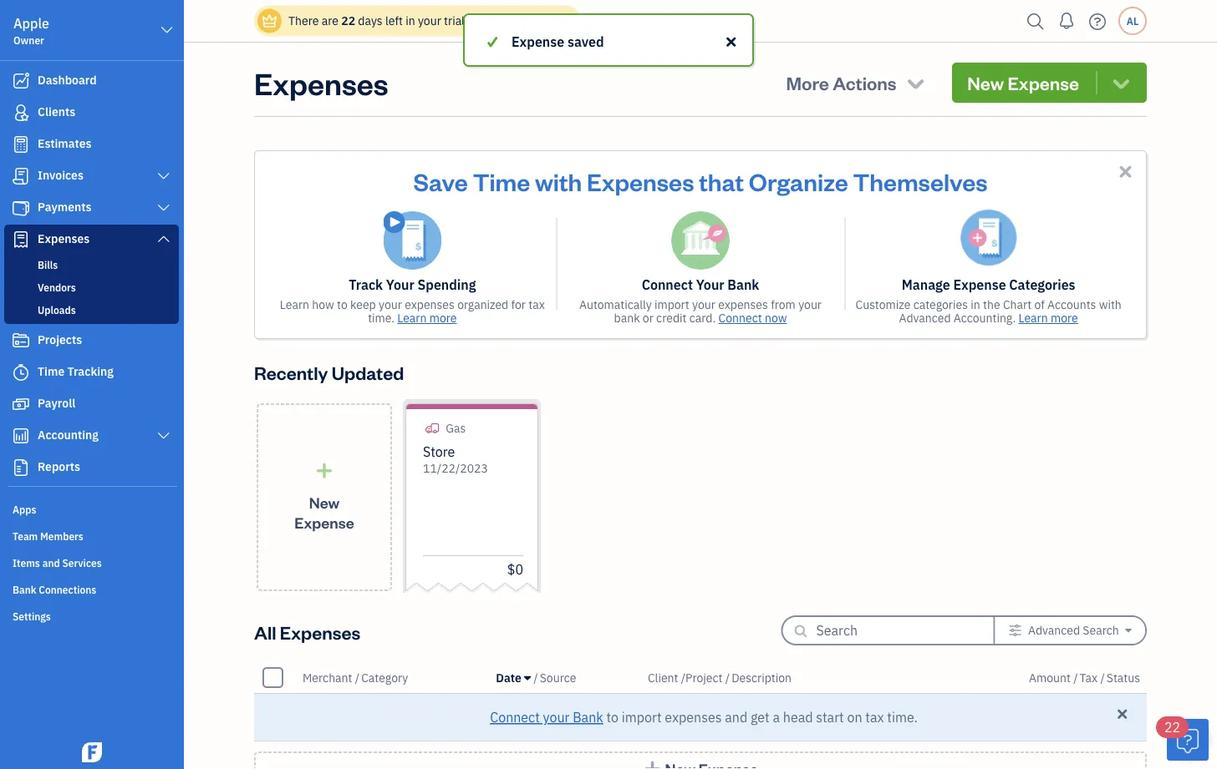 Task type: locate. For each thing, give the bounding box(es) containing it.
0 horizontal spatial time.
[[368, 311, 395, 326]]

tracking
[[67, 364, 114, 380]]

connect now
[[719, 311, 787, 326]]

1 vertical spatial time.
[[887, 709, 918, 727]]

in right left
[[406, 13, 415, 28]]

4 / from the left
[[725, 670, 730, 686]]

0 vertical spatial new
[[967, 71, 1004, 94]]

chevron large down image inside payments link
[[156, 201, 171, 215]]

1 horizontal spatial your
[[696, 276, 724, 294]]

reports
[[38, 459, 80, 475]]

category link
[[361, 670, 408, 686]]

0 horizontal spatial learn
[[280, 297, 309, 313]]

1 horizontal spatial learn more
[[1019, 311, 1078, 326]]

more down spending
[[429, 311, 457, 326]]

expense down plus icon
[[295, 513, 354, 533]]

1 vertical spatial in
[[971, 297, 980, 313]]

caretdown image inside date 'link'
[[524, 672, 531, 685]]

/ left source
[[534, 670, 538, 686]]

track your spending image
[[383, 212, 442, 270]]

22
[[341, 13, 355, 28], [1165, 719, 1181, 737]]

organize
[[749, 166, 848, 197]]

22 inside dropdown button
[[1165, 719, 1181, 737]]

1 your from the left
[[386, 276, 414, 294]]

chevron large down image
[[156, 430, 171, 443]]

crown image
[[261, 12, 278, 30]]

0 horizontal spatial learn more
[[397, 311, 457, 326]]

from
[[771, 297, 796, 313]]

and right items
[[42, 557, 60, 570]]

accounting link
[[4, 421, 179, 451]]

description
[[732, 670, 792, 686]]

0 vertical spatial 22
[[341, 13, 355, 28]]

1 horizontal spatial advanced
[[1028, 623, 1080, 639]]

to right "connect your bank" button
[[606, 709, 619, 727]]

2 horizontal spatial bank
[[728, 276, 759, 294]]

expense inside status
[[512, 33, 564, 51]]

0 vertical spatial advanced
[[899, 311, 951, 326]]

merchant link
[[303, 670, 355, 686]]

chevrondown image down the al
[[1110, 71, 1133, 94]]

0 horizontal spatial bank
[[13, 584, 36, 597]]

expenses inside automatically import your expenses from your bank or credit card.
[[718, 297, 768, 313]]

1 horizontal spatial bank
[[573, 709, 603, 727]]

chevrondown image right the actions
[[904, 71, 927, 94]]

days
[[358, 13, 383, 28]]

1 horizontal spatial caretdown image
[[1125, 624, 1132, 638]]

0 horizontal spatial to
[[337, 297, 348, 313]]

learn for manage expense categories
[[1019, 311, 1048, 326]]

0 vertical spatial import
[[655, 297, 689, 313]]

expense
[[512, 33, 564, 51], [1008, 71, 1079, 94], [953, 276, 1006, 294], [295, 513, 354, 533]]

1 horizontal spatial in
[[971, 297, 980, 313]]

learn down 'track your spending'
[[397, 311, 427, 326]]

your
[[418, 13, 441, 28], [379, 297, 402, 313], [692, 297, 715, 313], [798, 297, 822, 313], [543, 709, 570, 727]]

caretdown image right 'search'
[[1125, 624, 1132, 638]]

on
[[847, 709, 862, 727]]

members
[[40, 530, 83, 543]]

report image
[[11, 460, 31, 477]]

tax right for
[[529, 297, 545, 313]]

bank
[[728, 276, 759, 294], [13, 584, 36, 597], [573, 709, 603, 727]]

0 vertical spatial time.
[[368, 311, 395, 326]]

1 horizontal spatial to
[[606, 709, 619, 727]]

accounts
[[1048, 297, 1096, 313]]

connect
[[642, 276, 693, 294], [719, 311, 762, 326], [490, 709, 540, 727]]

1 vertical spatial caretdown image
[[524, 672, 531, 685]]

2 learn more from the left
[[1019, 311, 1078, 326]]

0 horizontal spatial and
[[42, 557, 60, 570]]

learn down categories
[[1019, 311, 1048, 326]]

store 11/22/2023
[[423, 443, 488, 477]]

in
[[406, 13, 415, 28], [971, 297, 980, 313]]

expenses down project
[[665, 709, 722, 727]]

2 more from the left
[[1051, 311, 1078, 326]]

0 horizontal spatial with
[[535, 166, 582, 197]]

1 vertical spatial advanced
[[1028, 623, 1080, 639]]

1 learn more from the left
[[397, 311, 457, 326]]

expenses for and
[[665, 709, 722, 727]]

bank connections link
[[4, 577, 179, 602]]

clients link
[[4, 98, 179, 128]]

dashboard image
[[11, 73, 31, 89]]

main element
[[0, 0, 226, 770]]

1 horizontal spatial 22
[[1165, 719, 1181, 737]]

0 vertical spatial bank
[[728, 276, 759, 294]]

2 horizontal spatial connect
[[719, 311, 762, 326]]

expenses inside main element
[[38, 231, 90, 247]]

0 horizontal spatial chevrondown image
[[904, 71, 927, 94]]

connect your bank
[[642, 276, 759, 294]]

1 horizontal spatial with
[[1099, 297, 1122, 313]]

your up automatically import your expenses from your bank or credit card.
[[696, 276, 724, 294]]

1 horizontal spatial learn
[[397, 311, 427, 326]]

1 vertical spatial connect
[[719, 311, 762, 326]]

chevrondown image inside new expense button
[[1110, 71, 1133, 94]]

vendors
[[38, 281, 76, 294]]

0 vertical spatial connect
[[642, 276, 693, 294]]

advanced right 'settings' icon
[[1028, 623, 1080, 639]]

0 vertical spatial to
[[337, 297, 348, 313]]

with
[[535, 166, 582, 197], [1099, 297, 1122, 313]]

0 horizontal spatial 22
[[341, 13, 355, 28]]

recently updated
[[254, 361, 404, 385]]

import
[[655, 297, 689, 313], [622, 709, 662, 727]]

your for track
[[386, 276, 414, 294]]

0 horizontal spatial more
[[429, 311, 457, 326]]

expenses inside learn how to keep your expenses organized for tax time.
[[405, 297, 455, 313]]

team members link
[[4, 523, 179, 548]]

more for categories
[[1051, 311, 1078, 326]]

chevrondown image inside more actions dropdown button
[[904, 71, 927, 94]]

expenses left the "from"
[[718, 297, 768, 313]]

new expense link
[[257, 404, 392, 592]]

al
[[1127, 14, 1139, 28]]

get
[[751, 709, 770, 727]]

0 horizontal spatial advanced
[[899, 311, 951, 326]]

learn more down categories
[[1019, 311, 1078, 326]]

import down client
[[622, 709, 662, 727]]

tax right on
[[865, 709, 884, 727]]

head
[[783, 709, 813, 727]]

1 vertical spatial to
[[606, 709, 619, 727]]

close image
[[1116, 162, 1135, 181], [1115, 707, 1130, 723]]

your right the keep
[[379, 297, 402, 313]]

team
[[13, 530, 38, 543]]

saved
[[568, 33, 604, 51]]

expense down search image at the top of the page
[[1008, 71, 1079, 94]]

and inside main element
[[42, 557, 60, 570]]

more right of
[[1051, 311, 1078, 326]]

/ right client
[[681, 670, 686, 686]]

bank for connect your bank to import expenses and get a head start on tax time.
[[573, 709, 603, 727]]

time. right on
[[887, 709, 918, 727]]

chevron large down image for payments
[[156, 201, 171, 215]]

expenses for organized
[[405, 297, 455, 313]]

advanced down manage
[[899, 311, 951, 326]]

money image
[[11, 396, 31, 413]]

new inside button
[[967, 71, 1004, 94]]

2 vertical spatial bank
[[573, 709, 603, 727]]

connect down date 'link'
[[490, 709, 540, 727]]

accounting.
[[954, 311, 1016, 326]]

2 your from the left
[[696, 276, 724, 294]]

chevron large down image inside the invoices link
[[156, 170, 171, 183]]

1 vertical spatial 22
[[1165, 719, 1181, 737]]

1 horizontal spatial new
[[967, 71, 1004, 94]]

1 / from the left
[[355, 670, 360, 686]]

3 / from the left
[[681, 670, 686, 686]]

chevrondown image
[[904, 71, 927, 94], [1110, 71, 1133, 94]]

invoices
[[38, 168, 84, 183]]

client image
[[11, 104, 31, 121]]

services
[[62, 557, 102, 570]]

caretdown image right the date
[[524, 672, 531, 685]]

learn how to keep your expenses organized for tax time.
[[280, 297, 545, 326]]

0 vertical spatial and
[[42, 557, 60, 570]]

time right timer image
[[38, 364, 65, 380]]

learn more for categories
[[1019, 311, 1078, 326]]

in left the
[[971, 297, 980, 313]]

your
[[386, 276, 414, 294], [696, 276, 724, 294]]

customize categories in the chart of accounts with advanced accounting.
[[856, 297, 1122, 326]]

upgrade
[[474, 13, 520, 28]]

2 chevrondown image from the left
[[1110, 71, 1133, 94]]

team members
[[13, 530, 83, 543]]

1 horizontal spatial time.
[[887, 709, 918, 727]]

1 vertical spatial time
[[38, 364, 65, 380]]

learn left how
[[280, 297, 309, 313]]

5 / from the left
[[1074, 670, 1078, 686]]

and left get
[[725, 709, 748, 727]]

client link
[[648, 670, 681, 686]]

new expense down search image at the top of the page
[[967, 71, 1079, 94]]

expenses down spending
[[405, 297, 455, 313]]

1 vertical spatial bank
[[13, 584, 36, 597]]

freshbooks image
[[79, 743, 105, 763]]

0 horizontal spatial tax
[[529, 297, 545, 313]]

updated
[[332, 361, 404, 385]]

search image
[[1022, 9, 1049, 34]]

expenses up bills
[[38, 231, 90, 247]]

vendors link
[[8, 278, 176, 298]]

amount link
[[1029, 670, 1074, 686]]

bank down items
[[13, 584, 36, 597]]

0 vertical spatial tax
[[529, 297, 545, 313]]

new expense button
[[952, 63, 1147, 103]]

apple
[[13, 15, 49, 32]]

1 horizontal spatial new expense
[[967, 71, 1079, 94]]

advanced inside dropdown button
[[1028, 623, 1080, 639]]

/ right project
[[725, 670, 730, 686]]

learn
[[280, 297, 309, 313], [397, 311, 427, 326], [1019, 311, 1048, 326]]

new expense down plus icon
[[295, 493, 354, 533]]

that
[[699, 166, 744, 197]]

import right or
[[655, 297, 689, 313]]

bank connections
[[13, 584, 96, 597]]

time. down track
[[368, 311, 395, 326]]

0 horizontal spatial new
[[309, 493, 340, 513]]

timer image
[[11, 364, 31, 381]]

2 vertical spatial connect
[[490, 709, 540, 727]]

caretdown image
[[1125, 624, 1132, 638], [524, 672, 531, 685]]

expense down account
[[512, 33, 564, 51]]

/ left tax
[[1074, 670, 1078, 686]]

client / project / description
[[648, 670, 792, 686]]

learn more down 'track your spending'
[[397, 311, 457, 326]]

dashboard link
[[4, 66, 179, 96]]

1 more from the left
[[429, 311, 457, 326]]

spending
[[418, 276, 476, 294]]

connect your bank image
[[671, 212, 730, 270]]

connect left now
[[719, 311, 762, 326]]

invoices link
[[4, 161, 179, 191]]

/ right tax
[[1100, 670, 1105, 686]]

1 horizontal spatial and
[[725, 709, 748, 727]]

1 vertical spatial with
[[1099, 297, 1122, 313]]

bank down source
[[573, 709, 603, 727]]

chevron large down image inside expenses link
[[156, 232, 171, 246]]

tax inside learn how to keep your expenses organized for tax time.
[[529, 297, 545, 313]]

1 horizontal spatial chevrondown image
[[1110, 71, 1133, 94]]

time. inside learn how to keep your expenses organized for tax time.
[[368, 311, 395, 326]]

0 vertical spatial close image
[[1116, 162, 1135, 181]]

status
[[1107, 670, 1140, 686]]

tax
[[529, 297, 545, 313], [865, 709, 884, 727]]

1 vertical spatial new expense
[[295, 493, 354, 533]]

settings image
[[1009, 624, 1022, 638]]

0 horizontal spatial caretdown image
[[524, 672, 531, 685]]

Search text field
[[816, 618, 967, 645]]

0 horizontal spatial new expense
[[295, 493, 354, 533]]

chart
[[1003, 297, 1032, 313]]

1 horizontal spatial connect
[[642, 276, 693, 294]]

time right save
[[473, 166, 530, 197]]

a
[[773, 709, 780, 727]]

projects link
[[4, 326, 179, 356]]

your up learn how to keep your expenses organized for tax time.
[[386, 276, 414, 294]]

source
[[540, 670, 576, 686]]

items
[[13, 557, 40, 570]]

time tracking
[[38, 364, 114, 380]]

more actions
[[786, 71, 897, 94]]

expenses
[[405, 297, 455, 313], [718, 297, 768, 313], [665, 709, 722, 727]]

2 horizontal spatial learn
[[1019, 311, 1048, 326]]

plus image
[[315, 463, 334, 480]]

0 vertical spatial new expense
[[967, 71, 1079, 94]]

your left trial. on the left top of page
[[418, 13, 441, 28]]

al button
[[1119, 7, 1147, 35]]

0 vertical spatial in
[[406, 13, 415, 28]]

0 horizontal spatial your
[[386, 276, 414, 294]]

0 horizontal spatial time
[[38, 364, 65, 380]]

2 / from the left
[[534, 670, 538, 686]]

connect up credit
[[642, 276, 693, 294]]

1 horizontal spatial time
[[473, 166, 530, 197]]

to right how
[[337, 297, 348, 313]]

there are 22 days left in your trial. upgrade account
[[288, 13, 567, 28]]

track your spending
[[349, 276, 476, 294]]

/ left category link
[[355, 670, 360, 686]]

0 vertical spatial caretdown image
[[1125, 624, 1132, 638]]

or
[[643, 311, 654, 326]]

merchant / category
[[303, 670, 408, 686]]

1 horizontal spatial tax
[[865, 709, 884, 727]]

1 chevrondown image from the left
[[904, 71, 927, 94]]

1 horizontal spatial more
[[1051, 311, 1078, 326]]

connect your bank to import expenses and get a head start on tax time.
[[490, 709, 918, 727]]

bank up connect now
[[728, 276, 759, 294]]

learn for track your spending
[[397, 311, 427, 326]]

recently
[[254, 361, 328, 385]]

chevron large down image
[[159, 20, 175, 40], [156, 170, 171, 183], [156, 201, 171, 215], [156, 232, 171, 246]]



Task type: vqa. For each thing, say whether or not it's contained in the screenshot.
organized
yes



Task type: describe. For each thing, give the bounding box(es) containing it.
0 vertical spatial time
[[473, 166, 530, 197]]

advanced search
[[1028, 623, 1119, 639]]

your for connect
[[696, 276, 724, 294]]

manage expense categories
[[902, 276, 1076, 294]]

chevron large down image for expenses
[[156, 232, 171, 246]]

time inside main element
[[38, 364, 65, 380]]

projects
[[38, 332, 82, 348]]

expenses link
[[4, 225, 179, 255]]

uploads
[[38, 303, 76, 317]]

time tracking link
[[4, 358, 179, 388]]

there
[[288, 13, 319, 28]]

advanced search button
[[995, 618, 1145, 645]]

project
[[686, 670, 723, 686]]

connections
[[39, 584, 96, 597]]

items and services link
[[4, 550, 179, 575]]

items and services
[[13, 557, 102, 570]]

track
[[349, 276, 383, 294]]

bills link
[[8, 255, 176, 275]]

apple owner
[[13, 15, 49, 47]]

1 vertical spatial tax
[[865, 709, 884, 727]]

keep
[[350, 297, 376, 313]]

with inside customize categories in the chart of accounts with advanced accounting.
[[1099, 297, 1122, 313]]

22 button
[[1156, 717, 1209, 762]]

the
[[983, 297, 1000, 313]]

apps link
[[4, 497, 179, 522]]

date
[[496, 670, 521, 686]]

expense inside button
[[1008, 71, 1079, 94]]

expenses down are on the left
[[254, 63, 388, 102]]

notifications image
[[1053, 4, 1080, 38]]

11/22/2023
[[423, 461, 488, 477]]

your down connect your bank at right
[[692, 297, 715, 313]]

are
[[322, 13, 339, 28]]

bank
[[614, 311, 640, 326]]

settings
[[13, 610, 51, 624]]

more for spending
[[429, 311, 457, 326]]

organized
[[457, 297, 508, 313]]

expenses left that
[[587, 166, 694, 197]]

6 / from the left
[[1100, 670, 1105, 686]]

plus image
[[643, 761, 662, 770]]

owner
[[13, 33, 44, 47]]

0 horizontal spatial in
[[406, 13, 415, 28]]

new expense inside button
[[967, 71, 1079, 94]]

project image
[[11, 333, 31, 349]]

1 vertical spatial new
[[309, 493, 340, 513]]

categories
[[1009, 276, 1076, 294]]

amount / tax / status
[[1029, 670, 1140, 686]]

0 horizontal spatial connect
[[490, 709, 540, 727]]

client
[[648, 670, 678, 686]]

upgrade account link
[[471, 13, 567, 28]]

chevrondown image for new expense
[[1110, 71, 1133, 94]]

connect for connect now
[[719, 311, 762, 326]]

customize
[[856, 297, 911, 313]]

status link
[[1107, 670, 1140, 686]]

more
[[786, 71, 829, 94]]

expense image
[[11, 232, 31, 248]]

bank inside main element
[[13, 584, 36, 597]]

expense saved status
[[0, 13, 1217, 67]]

connect for connect your bank
[[642, 276, 693, 294]]

amount
[[1029, 670, 1071, 686]]

date link
[[496, 670, 534, 686]]

payments link
[[4, 193, 179, 223]]

chevrondown image for more actions
[[904, 71, 927, 94]]

manage
[[902, 276, 950, 294]]

tax
[[1080, 670, 1098, 686]]

your down source
[[543, 709, 570, 727]]

gas
[[446, 421, 466, 436]]

now
[[765, 311, 787, 326]]

store
[[423, 443, 455, 461]]

resource center badge image
[[1167, 720, 1209, 762]]

actions
[[833, 71, 897, 94]]

chart image
[[11, 428, 31, 445]]

check image
[[485, 32, 500, 52]]

credit
[[656, 311, 687, 326]]

your inside learn how to keep your expenses organized for tax time.
[[379, 297, 402, 313]]

0 vertical spatial with
[[535, 166, 582, 197]]

1 vertical spatial import
[[622, 709, 662, 727]]

merchant
[[303, 670, 352, 686]]

caretdown image inside the advanced search dropdown button
[[1125, 624, 1132, 638]]

estimates
[[38, 136, 92, 151]]

payroll
[[38, 396, 75, 411]]

chevron large down image for invoices
[[156, 170, 171, 183]]

how
[[312, 297, 334, 313]]

expense saved
[[512, 33, 604, 51]]

invoice image
[[11, 168, 31, 185]]

to inside learn how to keep your expenses organized for tax time.
[[337, 297, 348, 313]]

payment image
[[11, 200, 31, 217]]

all
[[254, 621, 276, 645]]

bank for connect your bank
[[728, 276, 759, 294]]

search
[[1083, 623, 1119, 639]]

go to help image
[[1084, 9, 1111, 34]]

save
[[413, 166, 468, 197]]

more actions button
[[771, 63, 943, 103]]

1 vertical spatial and
[[725, 709, 748, 727]]

automatically import your expenses from your bank or credit card.
[[579, 297, 822, 326]]

your right the "from"
[[798, 297, 822, 313]]

learn more for spending
[[397, 311, 457, 326]]

estimates link
[[4, 130, 179, 160]]

1 vertical spatial close image
[[1115, 707, 1130, 723]]

save time with expenses that organize themselves
[[413, 166, 988, 197]]

expense up the
[[953, 276, 1006, 294]]

account
[[523, 13, 567, 28]]

apps
[[13, 503, 36, 517]]

expenses up merchant on the left bottom
[[280, 621, 361, 645]]

advanced inside customize categories in the chart of accounts with advanced accounting.
[[899, 311, 951, 326]]

uploads link
[[8, 300, 176, 320]]

in inside customize categories in the chart of accounts with advanced accounting.
[[971, 297, 980, 313]]

dashboard
[[38, 72, 97, 88]]

close image
[[724, 32, 739, 52]]

settings link
[[4, 604, 179, 629]]

left
[[385, 13, 403, 28]]

accounting
[[38, 428, 99, 443]]

automatically
[[579, 297, 652, 313]]

learn inside learn how to keep your expenses organized for tax time.
[[280, 297, 309, 313]]

import inside automatically import your expenses from your bank or credit card.
[[655, 297, 689, 313]]

estimate image
[[11, 136, 31, 153]]

manage expense categories image
[[961, 211, 1016, 266]]

categories
[[913, 297, 968, 313]]

payments
[[38, 199, 92, 215]]

clients
[[38, 104, 75, 120]]



